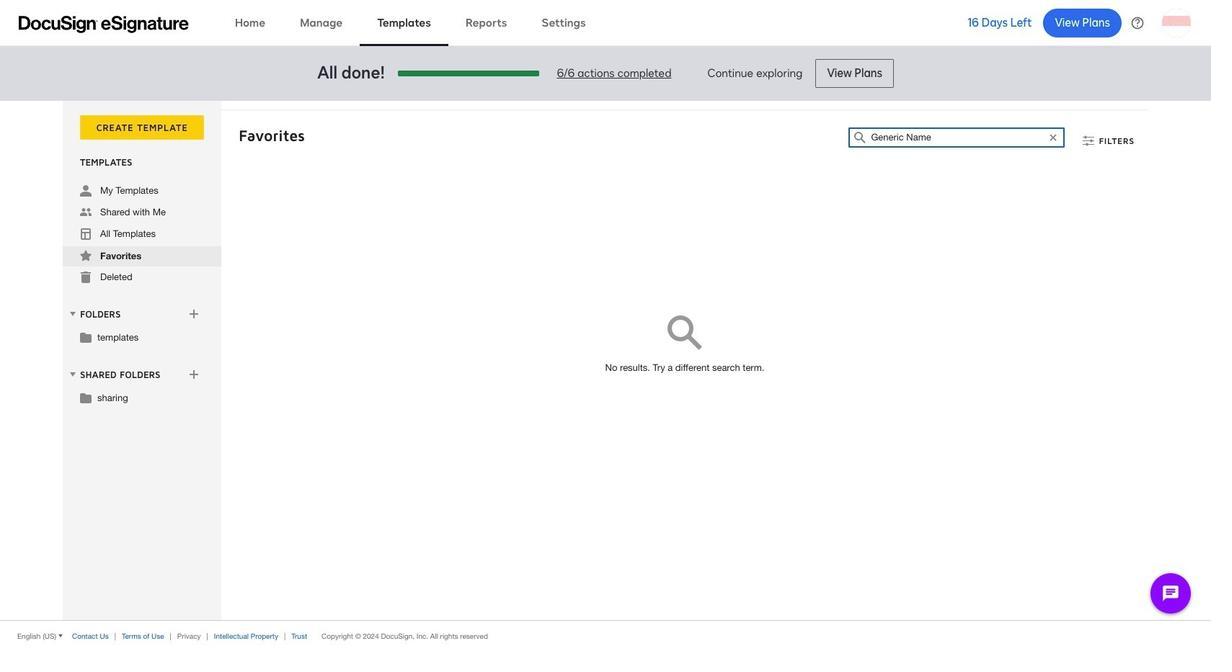 Task type: locate. For each thing, give the bounding box(es) containing it.
view shared folders image
[[67, 369, 79, 381]]

folder image
[[80, 332, 92, 343]]

trash image
[[80, 272, 92, 283]]

templates image
[[80, 229, 92, 240]]

your uploaded profile image image
[[1162, 8, 1191, 37]]

view folders image
[[67, 309, 79, 320]]

secondary navigation region
[[63, 101, 1152, 621]]



Task type: vqa. For each thing, say whether or not it's contained in the screenshot.
Secondary navigation
no



Task type: describe. For each thing, give the bounding box(es) containing it.
star filled image
[[80, 250, 92, 262]]

folder image
[[80, 392, 92, 404]]

Search Favorites text field
[[871, 128, 1043, 147]]

shared image
[[80, 207, 92, 218]]

more info region
[[0, 621, 1211, 652]]

docusign esignature image
[[19, 16, 189, 33]]

user image
[[80, 185, 92, 197]]



